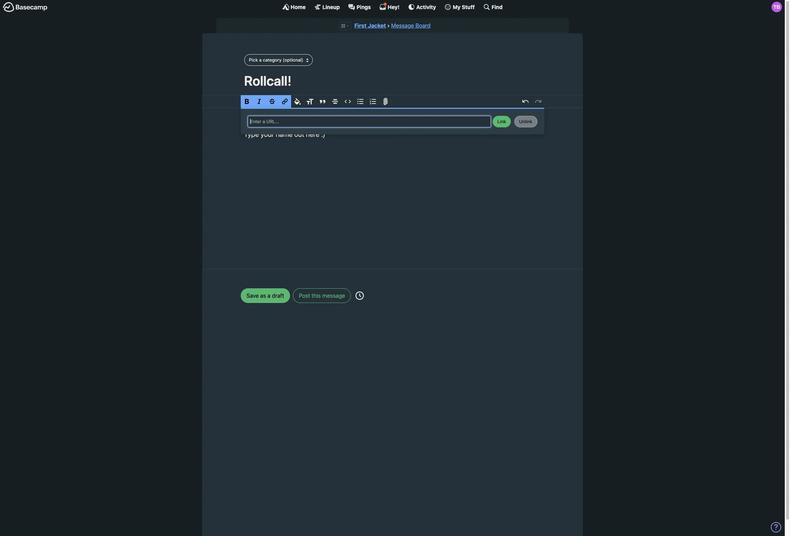 Task type: describe. For each thing, give the bounding box(es) containing it.
lineup
[[323, 4, 340, 10]]

save as a draft button
[[241, 288, 290, 303]]

let's
[[293, 120, 308, 128]]

roll
[[324, 120, 333, 128]]

switch accounts image
[[3, 2, 48, 13]]

everyone!
[[261, 120, 291, 128]]

(optional)
[[283, 57, 303, 63]]

stuff
[[462, 4, 475, 10]]

this
[[312, 292, 321, 299]]

lineup link
[[314, 3, 340, 10]]

here
[[306, 130, 320, 138]]

category
[[263, 57, 282, 63]]

find
[[492, 4, 503, 10]]

my
[[453, 4, 461, 10]]

Write away… text field
[[223, 108, 562, 261]]

hello
[[244, 120, 260, 128]]

home link
[[282, 3, 306, 10]]

jacket
[[368, 22, 386, 29]]

type
[[244, 130, 259, 138]]

:)
[[321, 130, 325, 138]]

first jacket
[[354, 22, 386, 29]]

your
[[261, 130, 274, 138]]

first jacket link
[[354, 22, 386, 29]]

home
[[291, 4, 306, 10]]

find button
[[483, 3, 503, 10]]

my stuff button
[[444, 3, 475, 10]]

› message board
[[387, 22, 431, 29]]

message board link
[[391, 22, 431, 29]]



Task type: vqa. For each thing, say whether or not it's contained in the screenshot.
"my assignments" link on the left
no



Task type: locate. For each thing, give the bounding box(es) containing it.
post
[[299, 292, 310, 299]]

as
[[260, 292, 266, 299]]

hey!
[[388, 4, 400, 10]]

activity link
[[408, 3, 436, 10]]

first
[[354, 22, 367, 29]]

pick a category (optional)
[[249, 57, 303, 63]]

1 vertical spatial a
[[319, 120, 322, 128]]

name
[[276, 130, 293, 138]]

save
[[247, 292, 259, 299]]

a right as
[[268, 292, 271, 299]]

call
[[335, 120, 345, 128]]

out
[[294, 130, 304, 138]]

2 vertical spatial a
[[268, 292, 271, 299]]

activity
[[416, 4, 436, 10]]

a right do
[[319, 120, 322, 128]]

None button
[[493, 116, 511, 127], [514, 116, 537, 127], [493, 116, 511, 127], [514, 116, 537, 127]]

1 horizontal spatial a
[[268, 292, 271, 299]]

URL url field
[[248, 116, 491, 127]]

a right pick
[[259, 57, 262, 63]]

message
[[391, 22, 414, 29]]

main element
[[0, 0, 785, 14]]

save as a draft
[[247, 292, 284, 299]]

pings button
[[348, 3, 371, 10]]

a inside hello everyone! let's do a roll call today! type your name out here :)
[[319, 120, 322, 128]]

a inside 'button'
[[268, 292, 271, 299]]

pings
[[357, 4, 371, 10]]

post this message
[[299, 292, 345, 299]]

tyler black image
[[772, 2, 782, 12]]

0 vertical spatial a
[[259, 57, 262, 63]]

do
[[309, 120, 317, 128]]

board
[[416, 22, 431, 29]]

draft
[[272, 292, 284, 299]]

my stuff
[[453, 4, 475, 10]]

pick a category (optional) button
[[244, 54, 313, 66]]

›
[[387, 22, 390, 29]]

Type a title… text field
[[244, 73, 541, 89]]

a inside button
[[259, 57, 262, 63]]

post this message button
[[293, 288, 351, 303]]

hey! button
[[379, 2, 400, 10]]

0 horizontal spatial a
[[259, 57, 262, 63]]

schedule this to post later image
[[356, 291, 364, 300]]

2 horizontal spatial a
[[319, 120, 322, 128]]

message
[[322, 292, 345, 299]]

a
[[259, 57, 262, 63], [319, 120, 322, 128], [268, 292, 271, 299]]

today!
[[347, 120, 366, 128]]

pick
[[249, 57, 258, 63]]

hello everyone! let's do a roll call today! type your name out here :)
[[244, 120, 366, 138]]



